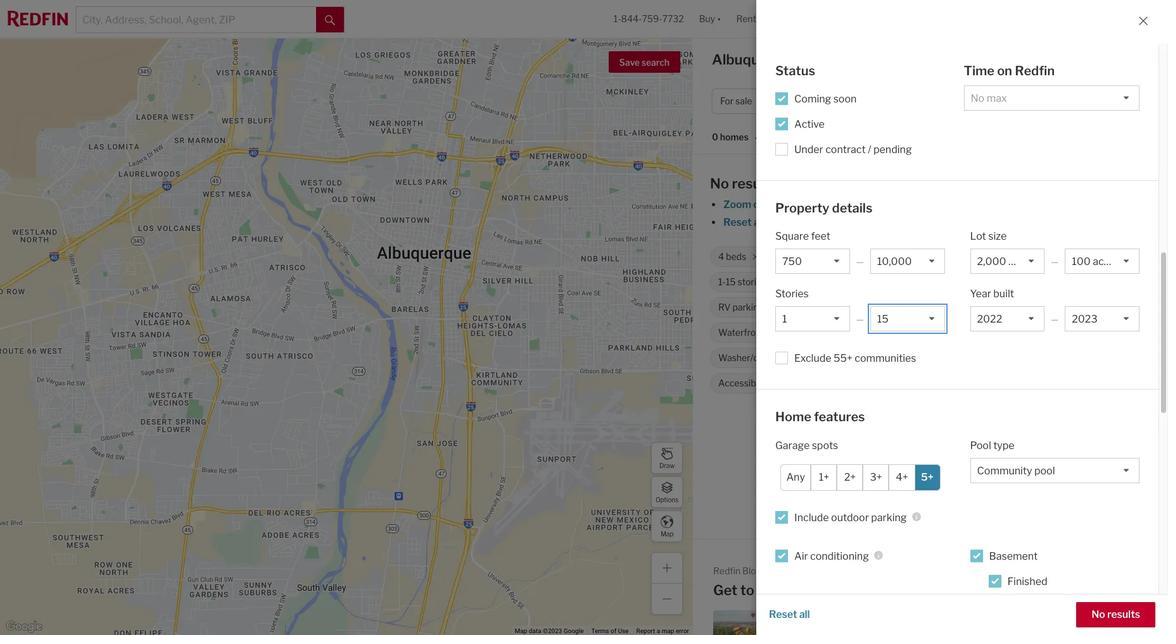 Task type: locate. For each thing, give the bounding box(es) containing it.
0 vertical spatial parking
[[733, 302, 764, 313]]

1 vertical spatial reset
[[769, 609, 797, 621]]

1 vertical spatial type
[[993, 440, 1015, 452]]

sq. left the ft.
[[902, 252, 914, 262]]

insights
[[1047, 55, 1085, 67]]

property details
[[775, 200, 873, 216]]

remove
[[810, 217, 845, 229]]

0 vertical spatial all
[[754, 217, 764, 229]]

0 vertical spatial type
[[875, 96, 894, 107]]

/ right bd
[[952, 96, 955, 107]]

1 horizontal spatial filters
[[903, 217, 930, 229]]

0 vertical spatial albuquerque,
[[712, 51, 801, 68]]

0 vertical spatial air
[[798, 302, 810, 313]]

0 horizontal spatial /
[[868, 143, 871, 156]]

/ for 4+
[[952, 96, 955, 107]]

allowed
[[972, 328, 1004, 338]]

parking down exclude 55+ communities
[[836, 378, 867, 389]]

home down homes
[[849, 96, 874, 107]]

to
[[963, 217, 973, 229], [740, 583, 754, 599], [1056, 631, 1064, 636]]

0 horizontal spatial home
[[775, 410, 811, 425]]

0 vertical spatial no results
[[710, 175, 778, 192]]

remove air conditioning image
[[870, 304, 878, 312]]

feet
[[811, 231, 830, 243]]

2 sq. from the left
[[987, 252, 999, 262]]

1-
[[614, 14, 621, 24], [718, 277, 726, 288]]

air conditioning up remove basement image
[[798, 302, 863, 313]]

for sale
[[720, 96, 752, 107]]

error
[[676, 628, 689, 635]]

1 vertical spatial no results
[[1092, 609, 1140, 621]]

4+ inside button
[[957, 96, 968, 107]]

map inside map button
[[661, 531, 673, 538]]

bd
[[939, 96, 950, 107]]

7 home remodeling projects to boost you link
[[931, 611, 1133, 636]]

type right soon on the top of page
[[875, 96, 894, 107]]

0 vertical spatial no
[[710, 175, 729, 192]]

type for home type
[[875, 96, 894, 107]]

have
[[875, 328, 896, 338]]

remove 750-10,000 sq. ft. image
[[932, 253, 940, 261]]

2 horizontal spatial to
[[1056, 631, 1064, 636]]

1 horizontal spatial all
[[799, 609, 810, 621]]

0 horizontal spatial sq.
[[902, 252, 914, 262]]

spots down house
[[869, 378, 892, 389]]

2+ radio
[[837, 465, 863, 491]]

1 horizontal spatial no
[[1092, 609, 1105, 621]]

sale
[[903, 51, 931, 68]]

1 vertical spatial nm
[[888, 583, 912, 599]]

contract
[[825, 143, 866, 156]]

redfin for redfin
[[843, 423, 874, 435]]

0 vertical spatial homes
[[720, 132, 749, 143]]

conditioning up remove basement image
[[812, 302, 863, 313]]

1 vertical spatial on
[[1044, 302, 1055, 313]]

0 vertical spatial basement
[[799, 328, 841, 338]]

soon
[[833, 93, 857, 105]]

to left see
[[963, 217, 973, 229]]

5+
[[823, 378, 834, 389], [921, 472, 934, 484]]

stories
[[775, 288, 809, 300]]

0 horizontal spatial all
[[754, 217, 764, 229]]

parking right 'outdoor'
[[871, 512, 907, 524]]

1 vertical spatial all
[[799, 609, 810, 621]]

0 vertical spatial 4+
[[957, 96, 968, 107]]

boost
[[1066, 631, 1089, 636]]

outdoor
[[831, 512, 869, 524]]

home up garage
[[775, 410, 811, 425]]

0 vertical spatial air conditioning
[[798, 302, 863, 313]]

2 horizontal spatial redfin
[[1015, 63, 1055, 79]]

0 horizontal spatial 1-
[[614, 14, 621, 24]]

1 horizontal spatial 4
[[931, 96, 937, 107]]

terms
[[591, 628, 609, 635]]

redfin inside redfin blog get to know albuquerque, nm
[[713, 566, 741, 577]]

1- left 759-
[[614, 14, 621, 24]]

home up projects
[[1028, 620, 1051, 630]]

remove fireplace image
[[942, 304, 950, 312]]

0 horizontal spatial filters
[[766, 217, 795, 229]]

basement
[[799, 328, 841, 338], [989, 551, 1038, 563]]

1 horizontal spatial results
[[1107, 609, 1140, 621]]

4 inside button
[[931, 96, 937, 107]]

air
[[798, 302, 810, 313], [794, 551, 808, 563]]

home inside 7 home remodeling projects to boost you
[[1028, 620, 1051, 630]]

1 vertical spatial parking
[[836, 378, 867, 389]]

0 horizontal spatial nm
[[804, 51, 828, 68]]

— for year built
[[1051, 314, 1059, 325]]

no
[[710, 175, 729, 192], [1092, 609, 1105, 621]]

0 horizontal spatial parking
[[733, 302, 764, 313]]

0 vertical spatial conditioning
[[812, 302, 863, 313]]

2,000
[[960, 252, 985, 262]]

sq.
[[902, 252, 914, 262], [987, 252, 999, 262]]

results right remodeling
[[1107, 609, 1140, 621]]

1 horizontal spatial 5+
[[921, 472, 934, 484]]

0 horizontal spatial type
[[875, 96, 894, 107]]

1 vertical spatial spots
[[812, 440, 838, 452]]

1 horizontal spatial map
[[661, 531, 673, 538]]

market insights link
[[1010, 41, 1085, 69]]

1- for 844-
[[614, 14, 621, 24]]

homes
[[720, 132, 749, 143], [1021, 217, 1054, 229]]

remove rv parking image
[[770, 304, 778, 312]]

4 left beds
[[718, 252, 724, 262]]

air conditioning up redfin blog get to know albuquerque, nm
[[794, 551, 869, 563]]

4 for 4 beds
[[718, 252, 724, 262]]

albuquerque,
[[712, 51, 801, 68], [796, 583, 885, 599]]

conditioning up redfin blog get to know albuquerque, nm
[[810, 551, 869, 563]]

map down options
[[661, 531, 673, 538]]

5+ inside option
[[921, 472, 934, 484]]

spots
[[869, 378, 892, 389], [812, 440, 838, 452]]

sale
[[735, 96, 752, 107]]

of right one
[[868, 217, 877, 229]]

remove washer/dryer hookup image
[[816, 355, 823, 362]]

4+ inside option
[[896, 472, 908, 484]]

/ inside button
[[952, 96, 955, 107]]

0 vertical spatial on
[[997, 63, 1012, 79]]

1 horizontal spatial no results
[[1092, 609, 1140, 621]]

750-
[[849, 252, 870, 262]]

1 vertical spatial 5+
[[921, 472, 934, 484]]

no results inside button
[[1092, 609, 1140, 621]]

1 horizontal spatial type
[[993, 440, 1015, 452]]

1 horizontal spatial homes
[[1021, 217, 1054, 229]]

map left data
[[515, 628, 527, 635]]

— for square feet
[[856, 257, 864, 267]]

1 vertical spatial 1-
[[718, 277, 726, 288]]

basement up "finished"
[[989, 551, 1038, 563]]

options
[[656, 496, 678, 504]]

terms of use
[[591, 628, 629, 635]]

lot
[[1056, 252, 1066, 262]]

1 vertical spatial basement
[[989, 551, 1038, 563]]

100
[[1013, 252, 1029, 262]]

results up out
[[732, 175, 778, 192]]

0 vertical spatial map
[[661, 531, 673, 538]]

include
[[794, 512, 829, 524]]

0 vertical spatial results
[[732, 175, 778, 192]]

1 horizontal spatial of
[[868, 217, 877, 229]]

1 vertical spatial 4+
[[780, 252, 790, 262]]

0 horizontal spatial 4
[[718, 252, 724, 262]]

home features
[[775, 410, 865, 425]]

2 vertical spatial redfin
[[713, 566, 741, 577]]

1 vertical spatial of
[[611, 628, 616, 635]]

house
[[870, 353, 895, 364]]

0 horizontal spatial 4+
[[780, 252, 790, 262]]

submit search image
[[325, 15, 335, 25]]

0 horizontal spatial basement
[[799, 328, 841, 338]]

5+ down the remove washer/dryer hookup image
[[823, 378, 834, 389]]

— down main
[[1051, 314, 1059, 325]]

— left 10,000
[[856, 257, 864, 267]]

1 horizontal spatial nm
[[888, 583, 912, 599]]

more
[[994, 217, 1019, 229]]

4+ for 4+ baths
[[780, 252, 790, 262]]

2+
[[844, 472, 856, 484]]

1 horizontal spatial parking
[[836, 378, 867, 389]]

albuquerque, up reset all
[[796, 583, 885, 599]]

under contract / pending
[[794, 143, 912, 156]]

0 horizontal spatial homes
[[720, 132, 749, 143]]

to left boost
[[1056, 631, 1064, 636]]

1 horizontal spatial 4+
[[896, 472, 908, 484]]

4+ left baths
[[780, 252, 790, 262]]

remove have view image
[[923, 329, 931, 337]]

of left the use
[[611, 628, 616, 635]]

0 vertical spatial 5+
[[823, 378, 834, 389]]

1 vertical spatial homes
[[1021, 217, 1054, 229]]

filters right your
[[903, 217, 930, 229]]

4+ left ba
[[957, 96, 968, 107]]

to down blog
[[740, 583, 754, 599]]

0 vertical spatial nm
[[804, 51, 828, 68]]

1 vertical spatial no
[[1092, 609, 1105, 621]]

2 horizontal spatial home
[[1028, 620, 1051, 630]]

homes inside 0 homes • sort : recommended
[[720, 132, 749, 143]]

no inside button
[[1092, 609, 1105, 621]]

save
[[619, 57, 640, 68]]

0 vertical spatial /
[[952, 96, 955, 107]]

home
[[849, 96, 874, 107], [775, 410, 811, 425], [1028, 620, 1051, 630]]

reset inside zoom out reset all filters or remove one of your filters below to see more homes
[[723, 217, 752, 229]]

0 vertical spatial to
[[963, 217, 973, 229]]

1 vertical spatial home
[[775, 410, 811, 425]]

1 horizontal spatial 1-
[[718, 277, 726, 288]]

redfin link
[[843, 423, 874, 435]]

1 vertical spatial redfin
[[843, 423, 874, 435]]

year
[[970, 288, 991, 300]]

0 vertical spatial 4
[[931, 96, 937, 107]]

all down out
[[754, 217, 764, 229]]

all down redfin blog get to know albuquerque, nm
[[799, 609, 810, 621]]

all inside zoom out reset all filters or remove one of your filters below to see more homes
[[754, 217, 764, 229]]

remodeling
[[1053, 620, 1100, 630]]

— left the remove 2,000 sq. ft.-100 acres lot icon
[[1051, 257, 1059, 267]]

1 vertical spatial results
[[1107, 609, 1140, 621]]

active
[[794, 118, 825, 130]]

parking for 5+
[[836, 378, 867, 389]]

3+
[[870, 472, 882, 484]]

basement up the remove washer/dryer hookup image
[[799, 328, 841, 338]]

type right pool
[[993, 440, 1015, 452]]

2 vertical spatial 4+
[[896, 472, 908, 484]]

1 vertical spatial /
[[868, 143, 871, 156]]

type
[[875, 96, 894, 107], [993, 440, 1015, 452]]

option group
[[780, 465, 940, 491]]

0 horizontal spatial reset
[[723, 217, 752, 229]]

primary bedroom on main
[[970, 302, 1077, 313]]

reset down zoom
[[723, 217, 752, 229]]

all inside button
[[799, 609, 810, 621]]

7
[[1022, 620, 1027, 630]]

5+ right 4+ option
[[921, 472, 934, 484]]

1 vertical spatial 4
[[718, 252, 724, 262]]

—
[[856, 257, 864, 267], [1051, 257, 1059, 267], [856, 314, 864, 325], [1051, 314, 1059, 325]]

stories
[[738, 277, 766, 288]]

pending
[[874, 143, 912, 156]]

or
[[797, 217, 807, 229]]

0 horizontal spatial results
[[732, 175, 778, 192]]

1- for 15
[[718, 277, 726, 288]]

air down stories
[[798, 302, 810, 313]]

time on redfin
[[964, 63, 1055, 79]]

one
[[847, 217, 865, 229]]

1 horizontal spatial sq.
[[987, 252, 999, 262]]

report a map error link
[[636, 628, 689, 635]]

air up redfin blog get to know albuquerque, nm
[[794, 551, 808, 563]]

albuquerque, nm homes for sale
[[712, 51, 931, 68]]

reset down know at the right bottom
[[769, 609, 797, 621]]

2 horizontal spatial 4+
[[957, 96, 968, 107]]

pets allowed
[[951, 328, 1004, 338]]

exclude 55+ communities
[[794, 353, 916, 365]]

1 vertical spatial albuquerque,
[[796, 583, 885, 599]]

— up guest
[[856, 314, 864, 325]]

0 vertical spatial home
[[849, 96, 874, 107]]

albuquerque, up for sale button on the right
[[712, 51, 801, 68]]

1- up rv
[[718, 277, 726, 288]]

1 filters from the left
[[766, 217, 795, 229]]

spots down home features
[[812, 440, 838, 452]]

1 horizontal spatial redfin
[[843, 423, 874, 435]]

type inside button
[[875, 96, 894, 107]]

homes right "0" at top
[[720, 132, 749, 143]]

0 vertical spatial redfin
[[1015, 63, 1055, 79]]

1 horizontal spatial home
[[849, 96, 874, 107]]

zoom out button
[[723, 199, 770, 211]]

1+
[[819, 472, 829, 484]]

0 horizontal spatial redfin
[[713, 566, 741, 577]]

parking right rv
[[733, 302, 764, 313]]

option group containing any
[[780, 465, 940, 491]]

on right the time
[[997, 63, 1012, 79]]

2 filters from the left
[[903, 217, 930, 229]]

features
[[814, 410, 865, 425]]

/ left pending
[[868, 143, 871, 156]]

of inside zoom out reset all filters or remove one of your filters below to see more homes
[[868, 217, 877, 229]]

1 vertical spatial air
[[794, 551, 808, 563]]

4
[[931, 96, 937, 107], [718, 252, 724, 262]]

1 horizontal spatial reset
[[769, 609, 797, 621]]

0 vertical spatial of
[[868, 217, 877, 229]]

conditioning
[[812, 302, 863, 313], [810, 551, 869, 563]]

0 horizontal spatial spots
[[812, 440, 838, 452]]

rv parking
[[718, 302, 764, 313]]

0 horizontal spatial no results
[[710, 175, 778, 192]]

2 vertical spatial parking
[[871, 512, 907, 524]]

2 vertical spatial home
[[1028, 620, 1051, 630]]

list box
[[964, 85, 1140, 111], [775, 249, 850, 274], [870, 249, 945, 274], [970, 249, 1045, 274], [1065, 249, 1140, 274], [775, 307, 850, 332], [870, 307, 945, 332], [970, 307, 1045, 332], [1065, 307, 1140, 332], [970, 458, 1140, 484]]

0 horizontal spatial on
[[997, 63, 1012, 79]]

home inside button
[[849, 96, 874, 107]]

include outdoor parking
[[794, 512, 907, 524]]

filters up square
[[766, 217, 795, 229]]

5+ radio
[[914, 465, 940, 491]]

home for home type
[[849, 96, 874, 107]]

size
[[988, 231, 1007, 243]]

4+ left the 5+ option
[[896, 472, 908, 484]]

1 horizontal spatial /
[[952, 96, 955, 107]]

0 vertical spatial spots
[[869, 378, 892, 389]]

sq. left ft.-
[[987, 252, 999, 262]]

4 left bd
[[931, 96, 937, 107]]

to inside zoom out reset all filters or remove one of your filters below to see more homes
[[963, 217, 973, 229]]

1 vertical spatial to
[[740, 583, 754, 599]]

on left main
[[1044, 302, 1055, 313]]

Any radio
[[780, 465, 811, 491]]

redfin
[[1015, 63, 1055, 79], [843, 423, 874, 435], [713, 566, 741, 577]]

4+ radio
[[889, 465, 915, 491]]

guest house
[[843, 353, 895, 364]]

homes right more at top right
[[1021, 217, 1054, 229]]

time
[[964, 63, 994, 79]]

map button
[[651, 511, 683, 543]]

1 vertical spatial map
[[515, 628, 527, 635]]

on
[[997, 63, 1012, 79], [1044, 302, 1055, 313]]



Task type: describe. For each thing, give the bounding box(es) containing it.
google
[[564, 628, 584, 635]]

get
[[713, 583, 737, 599]]

map for map
[[661, 531, 673, 538]]

0 horizontal spatial no
[[710, 175, 729, 192]]

redfin for redfin blog get to know albuquerque, nm
[[713, 566, 741, 577]]

1 vertical spatial air conditioning
[[794, 551, 869, 563]]

•
[[755, 133, 758, 144]]

garage spots
[[775, 440, 838, 452]]

remove 4 bd / 4+ ba image
[[987, 98, 994, 105]]

5+ for 5+ parking spots
[[823, 378, 834, 389]]

7732
[[662, 14, 684, 24]]

7 home remodeling projects to boost you
[[1022, 620, 1109, 636]]

homes
[[831, 51, 877, 68]]

guest
[[843, 353, 868, 364]]

recommended
[[787, 132, 851, 143]]

remove basement image
[[847, 329, 855, 337]]

type for pool type
[[993, 440, 1015, 452]]

a
[[657, 628, 660, 635]]

remove 4 beds image
[[752, 253, 759, 261]]

5+ for 5+
[[921, 472, 934, 484]]

4 for 4 bd / 4+ ba
[[931, 96, 937, 107]]

remove pets allowed image
[[1010, 329, 1017, 337]]

accessible
[[718, 378, 763, 389]]

reset inside reset all button
[[769, 609, 797, 621]]

750-10,000 sq. ft.
[[849, 252, 925, 262]]

garage
[[775, 440, 810, 452]]

terms of use link
[[591, 628, 629, 635]]

report
[[636, 628, 655, 635]]

0 horizontal spatial of
[[611, 628, 616, 635]]

10,000
[[870, 252, 900, 262]]

reset all button
[[769, 603, 810, 628]]

4+ baths
[[780, 252, 816, 262]]

reset all
[[769, 609, 810, 621]]

details
[[832, 200, 873, 216]]

3+ radio
[[863, 465, 889, 491]]

2,000 sq. ft.-100 acres lot
[[960, 252, 1066, 262]]

1 vertical spatial conditioning
[[810, 551, 869, 563]]

map data ©2023 google
[[515, 628, 584, 635]]

55+
[[834, 353, 853, 365]]

beds
[[726, 252, 746, 262]]

redfin blog get to know albuquerque, nm
[[713, 566, 912, 599]]

use
[[618, 628, 629, 635]]

nm inside redfin blog get to know albuquerque, nm
[[888, 583, 912, 599]]

zoom
[[723, 199, 751, 211]]

remove 2,000 sq. ft.-100 acres lot image
[[1075, 253, 1082, 261]]

1 horizontal spatial basement
[[989, 551, 1038, 563]]

map region
[[0, 12, 730, 636]]

below
[[932, 217, 961, 229]]

map for map data ©2023 google
[[515, 628, 527, 635]]

bedroom
[[1005, 302, 1042, 313]]

1 sq. from the left
[[902, 252, 914, 262]]

remove guest house image
[[901, 355, 909, 362]]

square
[[775, 231, 809, 243]]

main
[[1057, 302, 1077, 313]]

built
[[993, 288, 1014, 300]]

— for lot size
[[1051, 257, 1059, 267]]

search
[[642, 57, 670, 68]]

to inside 7 home remodeling projects to boost you
[[1056, 631, 1064, 636]]

projects
[[1022, 631, 1054, 636]]

lot
[[970, 231, 986, 243]]

ft.
[[916, 252, 925, 262]]

know
[[757, 583, 793, 599]]

for
[[880, 51, 900, 68]]

homes inside zoom out reset all filters or remove one of your filters below to see more homes
[[1021, 217, 1054, 229]]

any
[[786, 472, 805, 484]]

4 bd / 4+ ba button
[[923, 89, 1004, 114]]

City, Address, School, Agent, ZIP search field
[[76, 7, 316, 32]]

sort
[[764, 132, 783, 143]]

parking for rv
[[733, 302, 764, 313]]

rv
[[718, 302, 731, 313]]

market
[[1010, 55, 1045, 67]]

for
[[720, 96, 734, 107]]

albuquerque, inside redfin blog get to know albuquerque, nm
[[796, 583, 885, 599]]

4+ for 4+
[[896, 472, 908, 484]]

baths
[[792, 252, 816, 262]]

no results button
[[1076, 603, 1155, 628]]

to inside redfin blog get to know albuquerque, nm
[[740, 583, 754, 599]]

results inside button
[[1107, 609, 1140, 621]]

©2023
[[543, 628, 562, 635]]

google image
[[3, 620, 45, 636]]

remove primary bedroom on main image
[[1084, 304, 1091, 312]]

remove waterfront image
[[771, 329, 779, 337]]

1 horizontal spatial spots
[[869, 378, 892, 389]]

1-15 stories
[[718, 277, 766, 288]]

home for home features
[[775, 410, 811, 425]]

under
[[794, 143, 823, 156]]

1 horizontal spatial on
[[1044, 302, 1055, 313]]

reset all filters button
[[723, 217, 795, 229]]

:
[[783, 132, 785, 143]]

square feet
[[775, 231, 830, 243]]

washer/dryer
[[718, 353, 775, 364]]

out
[[753, 199, 769, 211]]

1-844-759-7732 link
[[614, 14, 684, 24]]

map
[[662, 628, 674, 635]]

finished
[[1007, 576, 1047, 588]]

communities
[[855, 353, 916, 365]]

acres
[[1031, 252, 1054, 262]]

pets
[[951, 328, 970, 338]]

your
[[879, 217, 901, 229]]

0 homes • sort : recommended
[[712, 132, 851, 144]]

hookup
[[777, 353, 808, 364]]

1-844-759-7732
[[614, 14, 684, 24]]

data
[[529, 628, 541, 635]]

see
[[975, 217, 992, 229]]

1+ radio
[[811, 465, 837, 491]]

2 horizontal spatial parking
[[871, 512, 907, 524]]

blog
[[742, 566, 761, 577]]

0
[[712, 132, 718, 143]]

— for stories
[[856, 314, 864, 325]]

15
[[726, 277, 736, 288]]

/ for pending
[[868, 143, 871, 156]]

759-
[[642, 14, 662, 24]]

fireplace
[[898, 302, 936, 313]]

status
[[775, 63, 815, 79]]

primary
[[970, 302, 1003, 313]]



Task type: vqa. For each thing, say whether or not it's contained in the screenshot.
leftmost THE 8,500
no



